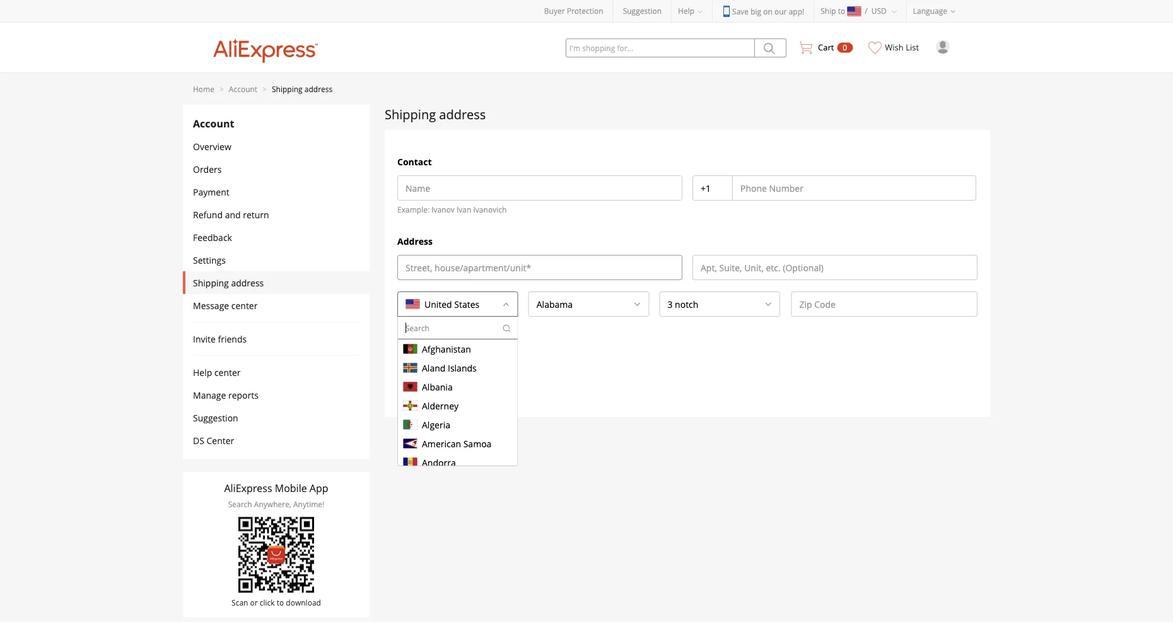 Task type: describe. For each thing, give the bounding box(es) containing it.
app!
[[789, 6, 805, 16]]

wish list link
[[863, 23, 926, 64]]

0
[[843, 42, 847, 53]]

0 vertical spatial to
[[838, 6, 846, 16]]

搜索 field
[[398, 317, 502, 339]]

invite friends
[[193, 333, 247, 345]]

american samoa
[[422, 437, 492, 449]]

united
[[425, 298, 452, 310]]

refund
[[193, 209, 223, 221]]

ship to
[[821, 6, 846, 16]]

Search field
[[472, 292, 487, 316]]

3 notch
[[668, 298, 699, 310]]

app
[[310, 481, 328, 495]]

notch
[[675, 298, 699, 310]]

scan
[[232, 597, 248, 608]]

set as default
[[415, 349, 471, 361]]

contact
[[397, 156, 432, 168]]

language link
[[907, 0, 965, 22]]

suggestion link
[[623, 6, 662, 16]]

home
[[193, 84, 215, 94]]

aliexpress mobile app search anywhere, anytime!
[[224, 481, 328, 509]]

click
[[260, 597, 275, 608]]

alderney
[[422, 400, 459, 412]]

return
[[243, 209, 269, 221]]

Name field
[[398, 176, 682, 200]]

friends
[[218, 333, 247, 345]]

aland
[[422, 362, 446, 374]]

shipping address link
[[272, 84, 333, 94]]

or
[[250, 597, 258, 608]]

save button
[[397, 382, 469, 404]]

help center
[[193, 366, 241, 378]]

ds center
[[193, 434, 234, 446]]

Phone Number field
[[733, 176, 976, 200]]

1 horizontal spatial shipping
[[272, 84, 303, 94]]

aliexpress
[[224, 481, 272, 495]]

default
[[442, 349, 471, 361]]

manage reports
[[193, 389, 259, 401]]

anywhere,
[[254, 499, 291, 509]]

message
[[193, 299, 229, 311]]

set
[[415, 349, 428, 361]]

refund and return
[[193, 209, 269, 221]]

center
[[207, 434, 234, 446]]

message center
[[193, 299, 258, 311]]

/ usd
[[865, 6, 887, 16]]

download
[[286, 597, 321, 608]]

manage
[[193, 389, 226, 401]]

1 arrow down image from the left
[[503, 300, 510, 308]]

1 > from the left
[[220, 84, 224, 94]]

/
[[865, 6, 868, 16]]

1 vertical spatial account
[[193, 117, 234, 130]]

center for message center
[[231, 299, 258, 311]]

ivan
[[457, 204, 472, 215]]

andorra
[[422, 456, 456, 468]]

invite
[[193, 333, 216, 345]]

and
[[225, 209, 241, 221]]



Task type: vqa. For each thing, say whether or not it's contained in the screenshot.
(2)
no



Task type: locate. For each thing, give the bounding box(es) containing it.
arrow down image
[[634, 300, 641, 308]]

shipping address up message center
[[193, 277, 264, 289]]

3
[[668, 298, 673, 310]]

0 horizontal spatial shipping address
[[193, 277, 264, 289]]

center
[[231, 299, 258, 311], [214, 366, 241, 378]]

shipping right account link at the left of the page
[[272, 84, 303, 94]]

buyer protection
[[544, 6, 604, 16]]

1 vertical spatial shipping
[[385, 105, 436, 123]]

0 vertical spatial account
[[229, 84, 257, 94]]

Street, house/apartment/unit* field
[[398, 256, 682, 279]]

0 vertical spatial suggestion
[[623, 6, 662, 16]]

payment
[[193, 186, 229, 198]]

to right click
[[277, 597, 284, 608]]

1 horizontal spatial to
[[838, 6, 846, 16]]

0 horizontal spatial help
[[193, 366, 212, 378]]

save for save big on our app!
[[733, 6, 749, 16]]

I'm shopping for... text field
[[566, 38, 755, 57]]

0 horizontal spatial address
[[231, 277, 264, 289]]

help for help
[[678, 6, 695, 16]]

0 horizontal spatial shipping
[[193, 277, 229, 289]]

2 arrow down image from the left
[[765, 300, 772, 308]]

>
[[220, 84, 224, 94], [263, 84, 267, 94]]

1 horizontal spatial >
[[263, 84, 267, 94]]

save left big
[[733, 6, 749, 16]]

center right message
[[231, 299, 258, 311]]

feedback
[[193, 231, 232, 243]]

1 horizontal spatial suggestion
[[623, 6, 662, 16]]

1 vertical spatial save
[[423, 387, 443, 399]]

account link
[[229, 84, 257, 94]]

example:
[[397, 204, 430, 215]]

0 horizontal spatial to
[[277, 597, 284, 608]]

big
[[751, 6, 762, 16]]

islands
[[448, 362, 477, 374]]

save
[[733, 6, 749, 16], [423, 387, 443, 399]]

algeria
[[422, 418, 450, 430]]

scan or click to download
[[232, 597, 321, 608]]

2 > from the left
[[263, 84, 267, 94]]

list
[[906, 42, 919, 53]]

0 vertical spatial shipping
[[272, 84, 303, 94]]

account up 'overview'
[[193, 117, 234, 130]]

0 vertical spatial save
[[733, 6, 749, 16]]

1 horizontal spatial save
[[733, 6, 749, 16]]

alabama
[[537, 298, 573, 310]]

aland islands
[[422, 362, 477, 374]]

help right suggestion link
[[678, 6, 695, 16]]

1 vertical spatial shipping address
[[193, 277, 264, 289]]

orders
[[193, 163, 222, 175]]

suggestion
[[623, 6, 662, 16], [193, 412, 238, 424]]

Apt, Suite, Unit, etc. (Optional)
 field
[[693, 256, 977, 279]]

+1 field
[[693, 176, 733, 200]]

0 vertical spatial address
[[305, 84, 333, 94]]

help for help center
[[193, 366, 212, 378]]

our
[[775, 6, 787, 16]]

address
[[305, 84, 333, 94], [439, 105, 486, 123], [231, 277, 264, 289]]

0 vertical spatial center
[[231, 299, 258, 311]]

help up manage on the bottom left of the page
[[193, 366, 212, 378]]

samoa
[[464, 437, 492, 449]]

on
[[764, 6, 773, 16]]

protection
[[567, 6, 604, 16]]

Zip Code field
[[792, 292, 977, 316]]

settings
[[193, 254, 226, 266]]

account
[[229, 84, 257, 94], [193, 117, 234, 130]]

united states
[[425, 298, 480, 310]]

to right ship
[[838, 6, 846, 16]]

1 vertical spatial suggestion
[[193, 412, 238, 424]]

ship
[[821, 6, 836, 16]]

home link
[[193, 84, 215, 94]]

search
[[228, 499, 252, 509]]

ivanov
[[432, 204, 455, 215]]

1 horizontal spatial address
[[305, 84, 333, 94]]

save big on our app! link
[[722, 6, 805, 17]]

example: ivanov ivan ivanovich
[[397, 204, 507, 215]]

ds
[[193, 434, 204, 446]]

1 horizontal spatial help
[[678, 6, 695, 16]]

buyer
[[544, 6, 565, 16]]

american
[[422, 437, 461, 449]]

center for help center
[[214, 366, 241, 378]]

2 vertical spatial shipping
[[193, 277, 229, 289]]

account right home
[[229, 84, 257, 94]]

0 vertical spatial help
[[678, 6, 695, 16]]

0 horizontal spatial arrow down image
[[503, 300, 510, 308]]

ivanovich
[[474, 204, 507, 215]]

save big on our app!
[[733, 6, 805, 16]]

shipping address up the contact
[[385, 105, 486, 123]]

1 vertical spatial to
[[277, 597, 284, 608]]

0 vertical spatial shipping address
[[385, 105, 486, 123]]

arrow down image
[[503, 300, 510, 308], [765, 300, 772, 308]]

to
[[838, 6, 846, 16], [277, 597, 284, 608]]

home > account > shipping address
[[193, 84, 333, 94]]

shipping up message
[[193, 277, 229, 289]]

address
[[397, 235, 433, 247]]

1 vertical spatial address
[[439, 105, 486, 123]]

0 horizontal spatial suggestion
[[193, 412, 238, 424]]

albania
[[422, 381, 453, 393]]

mobile
[[275, 481, 307, 495]]

shipping up the contact
[[385, 105, 436, 123]]

wish
[[885, 42, 904, 53]]

language
[[913, 6, 948, 16]]

1 horizontal spatial arrow down image
[[765, 300, 772, 308]]

shipping address
[[385, 105, 486, 123], [193, 277, 264, 289]]

afghanistan
[[422, 343, 471, 355]]

2 horizontal spatial address
[[439, 105, 486, 123]]

help
[[678, 6, 695, 16], [193, 366, 212, 378]]

1 vertical spatial center
[[214, 366, 241, 378]]

> right account link at the left of the page
[[263, 84, 267, 94]]

0 horizontal spatial save
[[423, 387, 443, 399]]

overview
[[193, 140, 231, 152]]

1 horizontal spatial shipping address
[[385, 105, 486, 123]]

buyer protection link
[[544, 6, 604, 16]]

> right home
[[220, 84, 224, 94]]

2 horizontal spatial shipping
[[385, 105, 436, 123]]

suggestion up i'm shopping for... text box
[[623, 6, 662, 16]]

center up manage reports
[[214, 366, 241, 378]]

states
[[454, 298, 480, 310]]

wish list
[[885, 42, 919, 53]]

2 vertical spatial address
[[231, 277, 264, 289]]

0 horizontal spatial >
[[220, 84, 224, 94]]

suggestion up ds center
[[193, 412, 238, 424]]

save up 'alderney'
[[423, 387, 443, 399]]

None submit
[[755, 38, 787, 57]]

1 vertical spatial help
[[193, 366, 212, 378]]

reports
[[228, 389, 259, 401]]

save for save
[[423, 387, 443, 399]]

as
[[430, 349, 439, 361]]

scan or click to download link
[[224, 517, 328, 608]]

cart
[[818, 42, 834, 53]]

save inside button
[[423, 387, 443, 399]]

usd
[[872, 6, 887, 16]]

anytime!
[[293, 499, 324, 509]]



